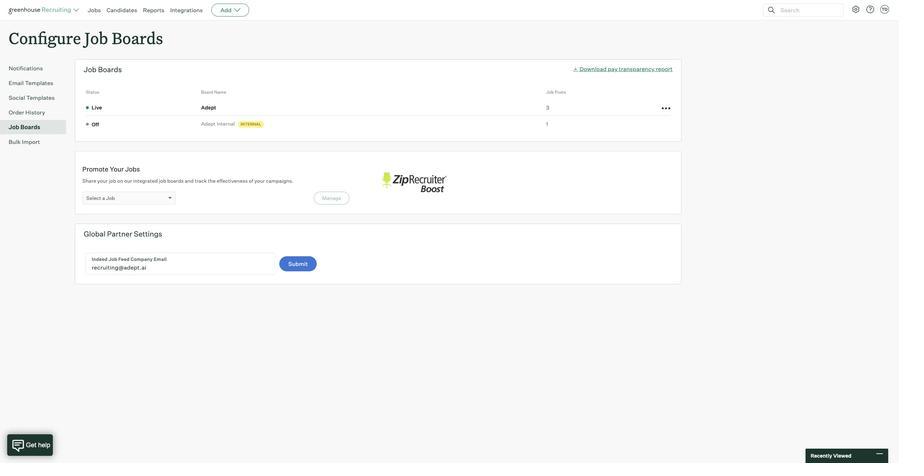 Task type: describe. For each thing, give the bounding box(es) containing it.
job right 'a'
[[106, 195, 115, 201]]

order history link
[[9, 108, 63, 117]]

configure
[[9, 27, 81, 49]]

adept internal
[[201, 121, 235, 127]]

adept link
[[201, 104, 218, 111]]

Indeed Job Feed Company Email text field
[[86, 254, 275, 275]]

jobs link
[[88, 6, 101, 14]]

td button
[[880, 5, 889, 14]]

3 link
[[546, 104, 549, 111]]

adept internal link
[[201, 120, 237, 127]]

configure job boards
[[9, 27, 163, 49]]

candidates link
[[107, 6, 137, 14]]

bulk import
[[9, 138, 40, 146]]

promote your jobs
[[82, 165, 140, 173]]

board name
[[201, 90, 226, 95]]

candidates
[[107, 6, 137, 14]]

download
[[580, 65, 607, 73]]

add button
[[211, 4, 249, 17]]

social
[[9, 94, 25, 101]]

job boards link
[[9, 123, 63, 132]]

integrations
[[170, 6, 203, 14]]

job up status
[[84, 65, 96, 74]]

recently
[[811, 453, 832, 460]]

email
[[9, 80, 24, 87]]

greenhouse recruiting image
[[9, 6, 73, 14]]

share your job on our integrated job boards and track the effectiveness of your campaigns.
[[82, 178, 294, 184]]

campaigns.
[[266, 178, 294, 184]]

social templates link
[[9, 94, 63, 102]]

recently viewed
[[811, 453, 852, 460]]

2 job from the left
[[159, 178, 166, 184]]

Search text field
[[779, 5, 837, 15]]

td
[[882, 7, 888, 12]]

adept for adept
[[201, 104, 216, 111]]

name
[[214, 90, 226, 95]]

of
[[249, 178, 253, 184]]

effectiveness
[[217, 178, 248, 184]]

share
[[82, 178, 96, 184]]

job down jobs link
[[85, 27, 108, 49]]

viewed
[[833, 453, 852, 460]]

submit
[[288, 261, 308, 268]]

your
[[110, 165, 124, 173]]

0 horizontal spatial jobs
[[88, 6, 101, 14]]

global partner settings
[[84, 230, 162, 239]]

0 vertical spatial job boards
[[84, 65, 122, 74]]

boards
[[167, 178, 184, 184]]

submit button
[[279, 257, 317, 272]]



Task type: locate. For each thing, give the bounding box(es) containing it.
jobs up our
[[125, 165, 140, 173]]

internal right adept internal link
[[241, 122, 262, 127]]

jobs left candidates
[[88, 6, 101, 14]]

zip recruiter image
[[378, 169, 450, 197]]

job
[[109, 178, 116, 184], [159, 178, 166, 184]]

on
[[117, 178, 123, 184]]

0 horizontal spatial job boards
[[9, 124, 40, 131]]

0 vertical spatial jobs
[[88, 6, 101, 14]]

job left boards
[[159, 178, 166, 184]]

2 your from the left
[[254, 178, 265, 184]]

job boards
[[84, 65, 122, 74], [9, 124, 40, 131]]

adept down adept link
[[201, 121, 216, 127]]

add
[[220, 6, 232, 14]]

1 vertical spatial jobs
[[125, 165, 140, 173]]

track
[[195, 178, 207, 184]]

order
[[9, 109, 24, 116]]

our
[[124, 178, 132, 184]]

internal down adept link
[[217, 121, 235, 127]]

1 adept from the top
[[201, 104, 216, 111]]

integrations link
[[170, 6, 203, 14]]

templates down notifications link
[[25, 80, 53, 87]]

0 horizontal spatial job
[[109, 178, 116, 184]]

1 horizontal spatial job boards
[[84, 65, 122, 74]]

1 job from the left
[[109, 178, 116, 184]]

order history
[[9, 109, 45, 116]]

partner
[[107, 230, 132, 239]]

1 vertical spatial adept
[[201, 121, 216, 127]]

0 vertical spatial boards
[[112, 27, 163, 49]]

email templates
[[9, 80, 53, 87]]

job left on
[[109, 178, 116, 184]]

notifications
[[9, 65, 43, 72]]

status
[[86, 90, 99, 95]]

notifications link
[[9, 64, 63, 73]]

0 vertical spatial templates
[[25, 80, 53, 87]]

0 horizontal spatial your
[[97, 178, 108, 184]]

templates
[[25, 80, 53, 87], [26, 94, 55, 101]]

bulk
[[9, 138, 21, 146]]

boards
[[112, 27, 163, 49], [98, 65, 122, 74], [20, 124, 40, 131]]

boards down candidates
[[112, 27, 163, 49]]

your right of
[[254, 178, 265, 184]]

job boards up status
[[84, 65, 122, 74]]

reports
[[143, 6, 164, 14]]

job up bulk
[[9, 124, 19, 131]]

download pay transparency report
[[580, 65, 673, 73]]

a
[[102, 195, 105, 201]]

configure image
[[852, 5, 860, 14]]

social templates
[[9, 94, 55, 101]]

jobs
[[88, 6, 101, 14], [125, 165, 140, 173]]

pay
[[608, 65, 618, 73]]

1 horizontal spatial your
[[254, 178, 265, 184]]

templates for email templates
[[25, 80, 53, 87]]

2 adept from the top
[[201, 121, 216, 127]]

email templates link
[[9, 79, 63, 87]]

1 horizontal spatial internal
[[241, 122, 262, 127]]

promote
[[82, 165, 108, 173]]

0 horizontal spatial internal
[[217, 121, 235, 127]]

your
[[97, 178, 108, 184], [254, 178, 265, 184]]

report
[[656, 65, 673, 73]]

1
[[546, 121, 548, 127]]

download pay transparency report link
[[573, 65, 673, 73]]

history
[[25, 109, 45, 116]]

adept
[[201, 104, 216, 111], [201, 121, 216, 127]]

job
[[85, 27, 108, 49], [84, 65, 96, 74], [546, 90, 554, 95], [9, 124, 19, 131], [106, 195, 115, 201]]

td button
[[879, 4, 891, 15]]

select
[[86, 195, 101, 201]]

0 vertical spatial adept
[[201, 104, 216, 111]]

transparency
[[619, 65, 655, 73]]

boards up status
[[98, 65, 122, 74]]

1 vertical spatial job boards
[[9, 124, 40, 131]]

reports link
[[143, 6, 164, 14]]

job boards up bulk import
[[9, 124, 40, 131]]

1 horizontal spatial job
[[159, 178, 166, 184]]

select a job
[[86, 195, 115, 201]]

import
[[22, 138, 40, 146]]

boards up import
[[20, 124, 40, 131]]

job posts
[[546, 90, 566, 95]]

1 link
[[546, 121, 548, 127]]

live
[[92, 105, 102, 111]]

board
[[201, 90, 213, 95]]

adept for adept internal
[[201, 121, 216, 127]]

templates for social templates
[[26, 94, 55, 101]]

your right share
[[97, 178, 108, 184]]

settings
[[134, 230, 162, 239]]

1 vertical spatial boards
[[98, 65, 122, 74]]

and
[[185, 178, 194, 184]]

adept down board
[[201, 104, 216, 111]]

posts
[[555, 90, 566, 95]]

bulk import link
[[9, 138, 63, 146]]

1 horizontal spatial jobs
[[125, 165, 140, 173]]

2 vertical spatial boards
[[20, 124, 40, 131]]

internal
[[217, 121, 235, 127], [241, 122, 262, 127]]

integrated
[[133, 178, 158, 184]]

job left posts at the top right of page
[[546, 90, 554, 95]]

1 your from the left
[[97, 178, 108, 184]]

3
[[546, 104, 549, 111]]

the
[[208, 178, 216, 184]]

1 vertical spatial templates
[[26, 94, 55, 101]]

off
[[92, 121, 99, 128]]

global
[[84, 230, 105, 239]]

templates up order history link at the top of the page
[[26, 94, 55, 101]]

job inside job boards link
[[9, 124, 19, 131]]



Task type: vqa. For each thing, say whether or not it's contained in the screenshot.
top jobs
yes



